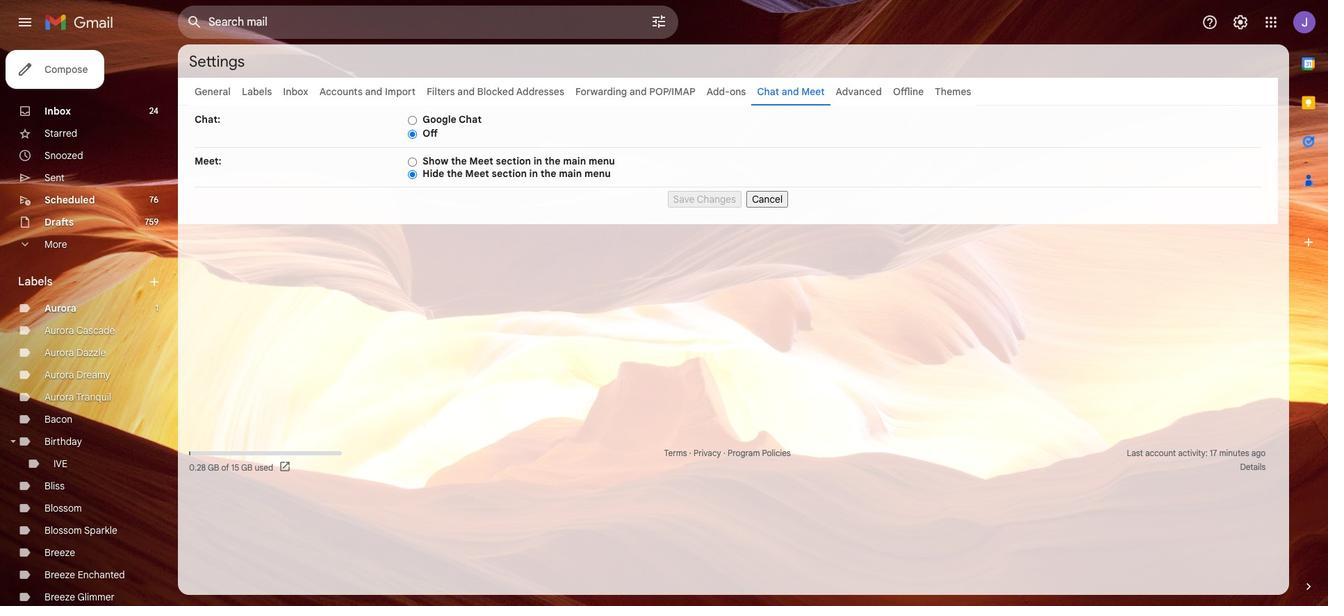 Task type: describe. For each thing, give the bounding box(es) containing it.
and for chat
[[782, 85, 799, 98]]

and for accounts
[[365, 85, 382, 98]]

show the meet section in the main menu
[[423, 155, 615, 168]]

glimmer
[[77, 591, 115, 604]]

aurora link
[[44, 302, 76, 315]]

bliss
[[44, 480, 65, 493]]

2 gb from the left
[[241, 463, 253, 473]]

general link
[[195, 85, 231, 98]]

aurora tranquil link
[[44, 391, 111, 404]]

0 vertical spatial chat
[[757, 85, 779, 98]]

general
[[195, 85, 231, 98]]

advanced link
[[836, 85, 882, 98]]

terms link
[[664, 448, 687, 459]]

cancel
[[752, 193, 783, 206]]

2 · from the left
[[723, 448, 726, 459]]

1 vertical spatial chat
[[459, 113, 482, 126]]

settings
[[189, 52, 245, 71]]

drafts
[[44, 216, 74, 229]]

meet:
[[195, 155, 221, 168]]

aurora for aurora tranquil
[[44, 391, 74, 404]]

main menu image
[[17, 14, 33, 31]]

last
[[1127, 448, 1143, 459]]

birthday
[[44, 436, 82, 448]]

hide
[[423, 168, 444, 180]]

used
[[255, 463, 273, 473]]

aurora dreamy
[[44, 369, 110, 382]]

1 gb from the left
[[208, 463, 219, 473]]

chat:
[[195, 113, 220, 126]]

filters and blocked addresses link
[[427, 85, 564, 98]]

0.28 gb of 15 gb used
[[189, 463, 273, 473]]

bacon
[[44, 414, 72, 426]]

1
[[155, 303, 158, 313]]

dreamy
[[76, 369, 110, 382]]

compose button
[[6, 50, 105, 89]]

main for show the meet section in the main menu
[[563, 155, 586, 168]]

privacy
[[694, 448, 721, 459]]

pop/imap
[[649, 85, 696, 98]]

15
[[231, 463, 239, 473]]

details
[[1240, 462, 1266, 473]]

themes
[[935, 85, 971, 98]]

breeze enchanted
[[44, 569, 125, 582]]

meet for hide
[[465, 168, 489, 180]]

blossom for blossom link
[[44, 503, 82, 515]]

privacy link
[[694, 448, 721, 459]]

filters and blocked addresses
[[427, 85, 564, 98]]

terms · privacy · program policies
[[664, 448, 791, 459]]

blossom for blossom sparkle
[[44, 525, 82, 537]]

aurora dreamy link
[[44, 369, 110, 382]]

terms
[[664, 448, 687, 459]]

changes
[[697, 193, 736, 206]]

scheduled link
[[44, 194, 95, 206]]

of
[[221, 463, 229, 473]]

last account activity: 17 minutes ago details
[[1127, 448, 1266, 473]]

inbox for the 'inbox' link within the "labels" navigation
[[44, 105, 71, 117]]

save changes button
[[668, 191, 742, 208]]

snoozed link
[[44, 149, 83, 162]]

cascade
[[76, 325, 115, 337]]

sent link
[[44, 172, 65, 184]]

0 vertical spatial inbox link
[[283, 85, 308, 98]]

google chat
[[423, 113, 482, 126]]

more button
[[0, 234, 167, 256]]

ons
[[730, 85, 746, 98]]

inbox link inside "labels" navigation
[[44, 105, 71, 117]]

save
[[673, 193, 695, 206]]

add-
[[707, 85, 730, 98]]

footer containing terms
[[178, 447, 1278, 475]]

labels for labels "heading"
[[18, 275, 53, 289]]

and for filters
[[457, 85, 475, 98]]

off
[[423, 127, 438, 140]]

sparkle
[[84, 525, 117, 537]]

accounts and import link
[[319, 85, 416, 98]]

inbox for the 'inbox' link to the top
[[283, 85, 308, 98]]

breeze glimmer
[[44, 591, 115, 604]]

76
[[149, 195, 158, 205]]

labels for labels link
[[242, 85, 272, 98]]

enchanted
[[78, 569, 125, 582]]

meet for chat
[[801, 85, 825, 98]]

breeze glimmer link
[[44, 591, 115, 604]]

addresses
[[516, 85, 564, 98]]

ive
[[54, 458, 68, 471]]

aurora dazzle link
[[44, 347, 106, 359]]

forwarding and pop/imap link
[[576, 85, 696, 98]]

activity:
[[1178, 448, 1208, 459]]

cancel button
[[747, 191, 788, 208]]

offline
[[893, 85, 924, 98]]



Task type: vqa. For each thing, say whether or not it's contained in the screenshot.
23th ROW from the top
no



Task type: locate. For each thing, give the bounding box(es) containing it.
filters
[[427, 85, 455, 98]]

0 horizontal spatial ·
[[689, 448, 691, 459]]

aurora for aurora link
[[44, 302, 76, 315]]

1 horizontal spatial ·
[[723, 448, 726, 459]]

import
[[385, 85, 416, 98]]

starred
[[44, 127, 77, 140]]

and left import
[[365, 85, 382, 98]]

scheduled
[[44, 194, 95, 206]]

blocked
[[477, 85, 514, 98]]

labels up aurora link
[[18, 275, 53, 289]]

0 horizontal spatial labels
[[18, 275, 53, 289]]

advanced
[[836, 85, 882, 98]]

aurora for aurora cascade
[[44, 325, 74, 337]]

birthday link
[[44, 436, 82, 448]]

main
[[563, 155, 586, 168], [559, 168, 582, 180]]

menu for hide the meet section in the main menu
[[584, 168, 611, 180]]

snoozed
[[44, 149, 83, 162]]

Show the Meet section in the main menu radio
[[408, 157, 417, 167]]

starred link
[[44, 127, 77, 140]]

save changes
[[673, 193, 736, 206]]

and right ons
[[782, 85, 799, 98]]

inbox
[[283, 85, 308, 98], [44, 105, 71, 117]]

2 vertical spatial breeze
[[44, 591, 75, 604]]

2 breeze from the top
[[44, 569, 75, 582]]

inbox right labels link
[[283, 85, 308, 98]]

labels navigation
[[0, 44, 178, 607]]

inbox inside "labels" navigation
[[44, 105, 71, 117]]

breeze for breeze enchanted
[[44, 569, 75, 582]]

blossom link
[[44, 503, 82, 515]]

759
[[145, 217, 158, 227]]

labels inside "labels" navigation
[[18, 275, 53, 289]]

None search field
[[178, 6, 678, 39]]

aurora for aurora dazzle
[[44, 347, 74, 359]]

0 vertical spatial blossom
[[44, 503, 82, 515]]

3 aurora from the top
[[44, 347, 74, 359]]

0 vertical spatial labels
[[242, 85, 272, 98]]

chat right ons
[[757, 85, 779, 98]]

in for hide the meet section in the main menu
[[529, 168, 538, 180]]

1 breeze from the top
[[44, 547, 75, 560]]

tranquil
[[76, 391, 111, 404]]

program
[[728, 448, 760, 459]]

· right terms
[[689, 448, 691, 459]]

3 and from the left
[[630, 85, 647, 98]]

add-ons link
[[707, 85, 746, 98]]

inbox link
[[283, 85, 308, 98], [44, 105, 71, 117]]

accounts and import
[[319, 85, 416, 98]]

follow link to manage storage image
[[279, 461, 293, 475]]

aurora cascade link
[[44, 325, 115, 337]]

menu
[[589, 155, 615, 168], [584, 168, 611, 180]]

blossom down bliss
[[44, 503, 82, 515]]

minutes
[[1219, 448, 1249, 459]]

more
[[44, 238, 67, 251]]

gmail image
[[44, 8, 120, 36]]

in
[[534, 155, 542, 168], [529, 168, 538, 180]]

gb right 15
[[241, 463, 253, 473]]

24
[[149, 106, 158, 116]]

0 vertical spatial breeze
[[44, 547, 75, 560]]

5 aurora from the top
[[44, 391, 74, 404]]

breeze down breeze link
[[44, 569, 75, 582]]

0.28
[[189, 463, 206, 473]]

labels heading
[[18, 275, 147, 289]]

aurora down aurora dazzle
[[44, 369, 74, 382]]

breeze down blossom sparkle at the left
[[44, 547, 75, 560]]

1 vertical spatial breeze
[[44, 569, 75, 582]]

labels
[[242, 85, 272, 98], [18, 275, 53, 289]]

forwarding and pop/imap
[[576, 85, 696, 98]]

forwarding
[[576, 85, 627, 98]]

account
[[1145, 448, 1176, 459]]

· right privacy
[[723, 448, 726, 459]]

accounts
[[319, 85, 363, 98]]

tab list
[[1289, 44, 1328, 557]]

compose
[[44, 63, 88, 76]]

1 blossom from the top
[[44, 503, 82, 515]]

add-ons
[[707, 85, 746, 98]]

navigation
[[195, 188, 1261, 208]]

search mail image
[[182, 10, 207, 35]]

0 vertical spatial inbox
[[283, 85, 308, 98]]

0 horizontal spatial gb
[[208, 463, 219, 473]]

chat and meet
[[757, 85, 825, 98]]

1 horizontal spatial gb
[[241, 463, 253, 473]]

0 horizontal spatial chat
[[459, 113, 482, 126]]

details link
[[1240, 462, 1266, 473]]

aurora up the aurora cascade
[[44, 302, 76, 315]]

settings image
[[1232, 14, 1249, 31]]

0 horizontal spatial inbox link
[[44, 105, 71, 117]]

policies
[[762, 448, 791, 459]]

bliss link
[[44, 480, 65, 493]]

and for forwarding
[[630, 85, 647, 98]]

drafts link
[[44, 216, 74, 229]]

sent
[[44, 172, 65, 184]]

Google Chat radio
[[408, 115, 417, 126]]

gb left of
[[208, 463, 219, 473]]

Off radio
[[408, 129, 417, 140]]

breeze down breeze enchanted link
[[44, 591, 75, 604]]

dazzle
[[76, 347, 106, 359]]

section for show
[[496, 155, 531, 168]]

1 vertical spatial blossom
[[44, 525, 82, 537]]

3 breeze from the top
[[44, 591, 75, 604]]

in for show the meet section in the main menu
[[534, 155, 542, 168]]

blossom
[[44, 503, 82, 515], [44, 525, 82, 537]]

aurora up bacon link
[[44, 391, 74, 404]]

inbox link right labels link
[[283, 85, 308, 98]]

1 aurora from the top
[[44, 302, 76, 315]]

Search mail text field
[[209, 15, 612, 29]]

blossom sparkle link
[[44, 525, 117, 537]]

breeze for breeze glimmer
[[44, 591, 75, 604]]

support image
[[1202, 14, 1218, 31]]

and right filters
[[457, 85, 475, 98]]

themes link
[[935, 85, 971, 98]]

1 vertical spatial inbox
[[44, 105, 71, 117]]

hide the meet section in the main menu
[[423, 168, 611, 180]]

0 horizontal spatial inbox
[[44, 105, 71, 117]]

1 horizontal spatial chat
[[757, 85, 779, 98]]

17
[[1210, 448, 1217, 459]]

1 vertical spatial labels
[[18, 275, 53, 289]]

aurora down aurora link
[[44, 325, 74, 337]]

Hide the Meet section in the main menu radio
[[408, 169, 417, 180]]

meet for show
[[469, 155, 493, 168]]

and left the pop/imap
[[630, 85, 647, 98]]

menu for show the meet section in the main menu
[[589, 155, 615, 168]]

aurora cascade
[[44, 325, 115, 337]]

labels right general
[[242, 85, 272, 98]]

breeze for breeze link
[[44, 547, 75, 560]]

show
[[423, 155, 449, 168]]

navigation containing save changes
[[195, 188, 1261, 208]]

blossom sparkle
[[44, 525, 117, 537]]

1 vertical spatial inbox link
[[44, 105, 71, 117]]

aurora for aurora dreamy
[[44, 369, 74, 382]]

4 and from the left
[[782, 85, 799, 98]]

inbox link up starred
[[44, 105, 71, 117]]

ago
[[1252, 448, 1266, 459]]

2 blossom from the top
[[44, 525, 82, 537]]

footer
[[178, 447, 1278, 475]]

2 aurora from the top
[[44, 325, 74, 337]]

the
[[451, 155, 467, 168], [545, 155, 561, 168], [447, 168, 463, 180], [541, 168, 556, 180]]

and
[[365, 85, 382, 98], [457, 85, 475, 98], [630, 85, 647, 98], [782, 85, 799, 98]]

aurora up aurora dreamy link
[[44, 347, 74, 359]]

google
[[423, 113, 456, 126]]

4 aurora from the top
[[44, 369, 74, 382]]

labels link
[[242, 85, 272, 98]]

·
[[689, 448, 691, 459], [723, 448, 726, 459]]

1 horizontal spatial inbox
[[283, 85, 308, 98]]

offline link
[[893, 85, 924, 98]]

aurora dazzle
[[44, 347, 106, 359]]

1 · from the left
[[689, 448, 691, 459]]

inbox up starred
[[44, 105, 71, 117]]

1 horizontal spatial labels
[[242, 85, 272, 98]]

2 and from the left
[[457, 85, 475, 98]]

aurora tranquil
[[44, 391, 111, 404]]

section for hide
[[492, 168, 527, 180]]

ive link
[[54, 458, 68, 471]]

advanced search options image
[[645, 8, 673, 35]]

1 and from the left
[[365, 85, 382, 98]]

main for hide the meet section in the main menu
[[559, 168, 582, 180]]

chat right google
[[459, 113, 482, 126]]

blossom down blossom link
[[44, 525, 82, 537]]

1 horizontal spatial inbox link
[[283, 85, 308, 98]]

chat and meet link
[[757, 85, 825, 98]]



